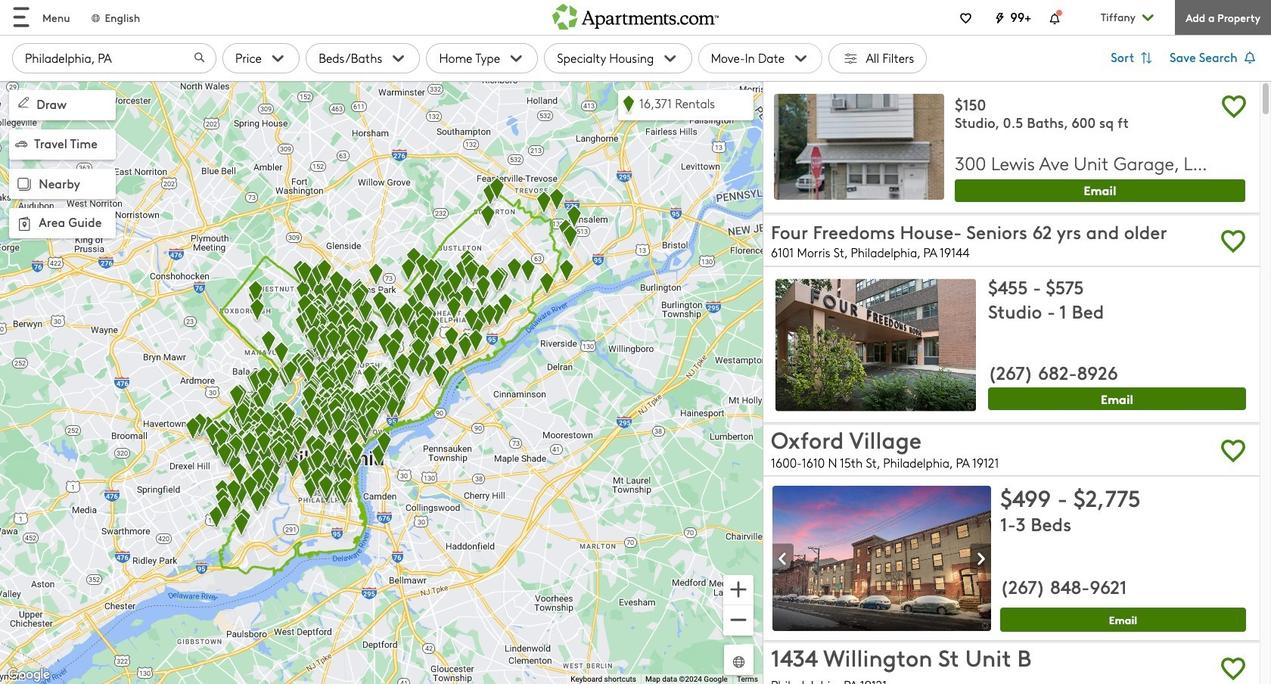 Task type: vqa. For each thing, say whether or not it's contained in the screenshot.
Building Photo - Four Freedoms House- Seniors 62 yrs and older at the right
yes



Task type: locate. For each thing, give the bounding box(es) containing it.
1 horizontal spatial placard image image
[[970, 545, 991, 574]]

building photo - four freedoms house- seniors 62 yrs and older image
[[776, 279, 976, 411]]

2 vertical spatial margin image
[[14, 213, 35, 235]]

building photo - oxford village image
[[773, 486, 991, 632]]

placard image image
[[773, 545, 794, 574], [970, 545, 991, 574]]

0 horizontal spatial placard image image
[[773, 545, 794, 574]]

1 placard image image from the left
[[773, 545, 794, 574]]

2 placard image image from the left
[[970, 545, 991, 574]]

margin image
[[15, 138, 27, 150], [14, 174, 35, 195], [14, 213, 35, 235]]

Location or Point of Interest text field
[[12, 43, 216, 73]]



Task type: describe. For each thing, give the bounding box(es) containing it.
google image
[[4, 665, 54, 684]]

apartments.com logo image
[[553, 0, 719, 29]]

satellite view image
[[730, 653, 748, 671]]

building photo - 300 lewis ave image
[[774, 94, 945, 200]]

map region
[[0, 81, 763, 684]]

margin image
[[15, 94, 32, 111]]

1 vertical spatial margin image
[[14, 174, 35, 195]]

0 vertical spatial margin image
[[15, 138, 27, 150]]



